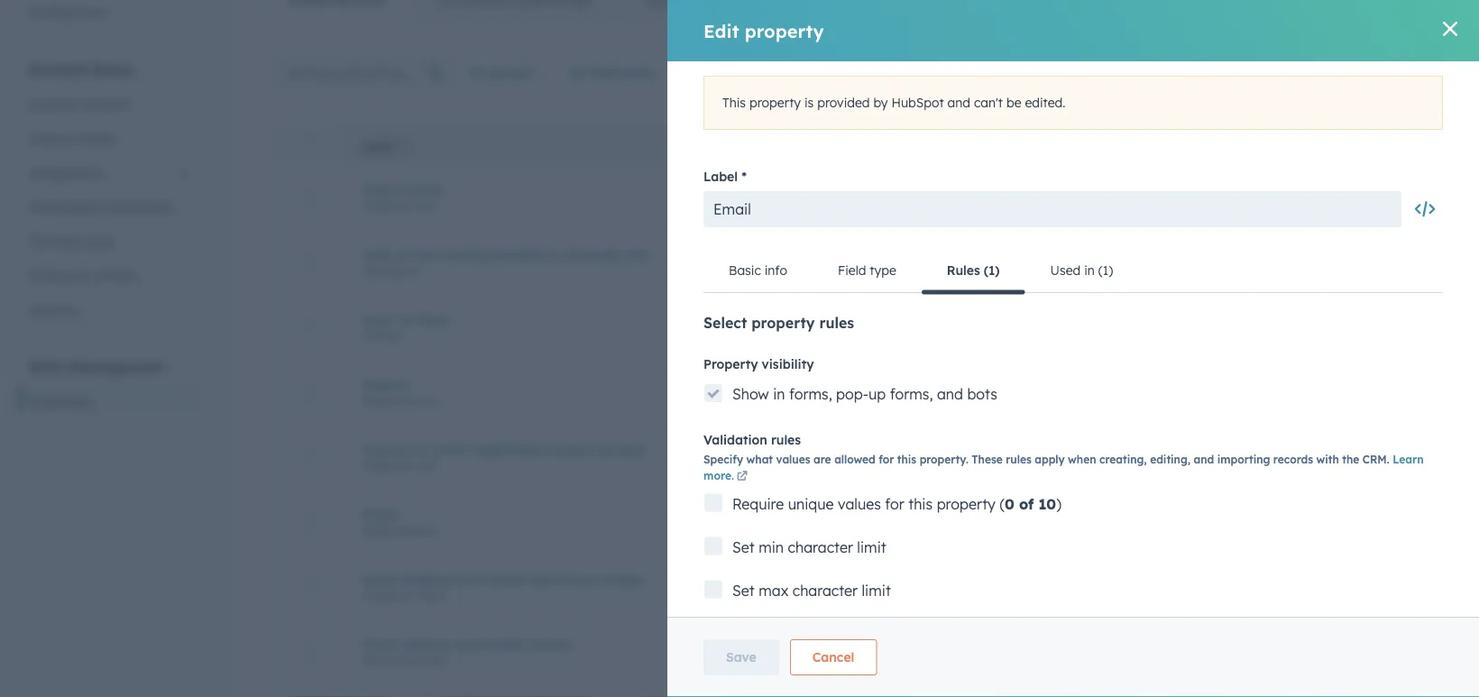Task type: locate. For each thing, give the bounding box(es) containing it.
1 vertical spatial facebook
[[781, 385, 840, 401]]

registration
[[473, 442, 547, 458]]

properties for birth
[[869, 190, 930, 206]]

domain to which registration email was sent single-line text
[[362, 442, 645, 472]]

users
[[711, 66, 744, 82]]

1 vertical spatial reason
[[529, 637, 572, 652]]

contact activity
[[781, 255, 876, 271]]

0 vertical spatial email information
[[781, 580, 888, 596]]

1 vertical spatial contact information
[[781, 515, 902, 531]]

domain
[[362, 442, 412, 458]]

1 vertical spatial &
[[76, 267, 85, 283]]

facebook ads properties up activity
[[781, 190, 930, 206]]

hubspot for contact information
[[1083, 450, 1136, 466]]

ascending sort. press to sort descending. element
[[400, 140, 407, 155]]

reason inside email address automated quarantine reason dropdown select
[[602, 572, 645, 587]]

1 vertical spatial properties
[[869, 385, 930, 401]]

& right privacy
[[76, 267, 85, 283]]

email for email address quarantine reason
[[362, 637, 398, 652]]

1 date from the top
[[362, 182, 392, 198]]

date down name
[[362, 182, 392, 198]]

contact information for domain to which registration email was sent
[[781, 450, 902, 466]]

address for quarantine
[[402, 637, 451, 652]]

0 vertical spatial reason
[[602, 572, 645, 587]]

1 vertical spatial hubspot
[[1083, 255, 1136, 271]]

1 vertical spatial select
[[418, 654, 447, 667]]

of
[[396, 182, 409, 198], [396, 247, 409, 263]]

dropdown inside email address quarantine reason dropdown select
[[362, 654, 415, 667]]

1 vertical spatial contact
[[781, 450, 829, 466]]

1 horizontal spatial &
[[76, 267, 85, 283]]

& for privacy
[[76, 267, 85, 283]]

2 facebook ads properties from the top
[[781, 385, 930, 401]]

0 vertical spatial quarantine
[[529, 572, 599, 587]]

reason
[[602, 572, 645, 587], [529, 637, 572, 652]]

text
[[418, 199, 438, 213], [418, 394, 438, 408], [418, 459, 438, 472], [418, 524, 438, 537]]

2 address from the top
[[402, 637, 451, 652]]

0 horizontal spatial quarantine
[[455, 637, 525, 652]]

line
[[397, 199, 415, 213], [397, 394, 415, 408], [397, 459, 415, 472], [397, 524, 415, 537]]

3 text from the top
[[418, 459, 438, 472]]

2 account from the top
[[29, 96, 77, 112]]

1 email information from the top
[[781, 580, 888, 596]]

hubspot for facebook ads properties
[[1083, 190, 1136, 206]]

& right users
[[66, 130, 75, 146]]

quarantine up 'email address quarantine reason' button
[[529, 572, 599, 587]]

contact
[[781, 255, 829, 271], [781, 450, 829, 466], [781, 515, 829, 531]]

tracking code
[[29, 233, 114, 249]]

2 properties from the top
[[869, 385, 930, 401]]

all left the field
[[569, 65, 585, 81]]

1 contact information from the top
[[781, 450, 902, 466]]

email information
[[781, 580, 888, 596], [781, 645, 888, 661]]

account up account defaults
[[29, 60, 87, 78]]

ads for line
[[844, 385, 866, 401]]

date left picker
[[362, 264, 387, 278]]

email inside email address quarantine reason dropdown select
[[362, 637, 398, 652]]

4 single- from the top
[[362, 524, 397, 537]]

properties
[[29, 394, 90, 410]]

degree single-line text
[[362, 377, 438, 408]]

0 horizontal spatial reason
[[529, 637, 572, 652]]

ascending sort. press to sort descending. image
[[400, 140, 407, 152]]

account up users
[[29, 96, 77, 112]]

2 dropdown from the top
[[362, 654, 415, 667]]

code
[[83, 233, 114, 249]]

0 vertical spatial address
[[402, 572, 451, 587]]

close
[[416, 312, 450, 328]]

1 ads from the top
[[844, 190, 866, 206]]

date up picker
[[362, 247, 392, 263]]

tab panel
[[263, 22, 1451, 697]]

0 vertical spatial ads
[[844, 190, 866, 206]]

email
[[362, 507, 398, 523], [362, 572, 398, 587], [781, 580, 814, 596], [362, 637, 398, 652], [781, 645, 814, 661]]

3 hubspot from the top
[[1083, 450, 1136, 466]]

all users button
[[679, 55, 768, 93]]

account
[[29, 60, 87, 78], [29, 96, 77, 112]]

integrations
[[29, 165, 103, 180]]

of up picker
[[396, 247, 409, 263]]

date of last meeting booked in meetings tool date picker
[[362, 247, 648, 278]]

1 button
[[1407, 191, 1414, 207]]

properties
[[869, 190, 930, 206], [869, 385, 930, 401]]

address inside email address quarantine reason dropdown select
[[402, 637, 451, 652]]

0 vertical spatial contact
[[781, 255, 829, 271]]

date of birth single-line text
[[362, 182, 444, 213]]

email inside email address automated quarantine reason dropdown select
[[362, 572, 398, 587]]

management
[[69, 358, 164, 376]]

0 vertical spatial of
[[396, 182, 409, 198]]

2 horizontal spatial all
[[691, 66, 707, 82]]

2 facebook from the top
[[781, 385, 840, 401]]

0 vertical spatial dropdown
[[362, 589, 415, 602]]

to
[[398, 312, 412, 328]]

create
[[1340, 67, 1374, 81]]

data
[[29, 358, 64, 376]]

1 vertical spatial of
[[396, 247, 409, 263]]

reason inside email address quarantine reason dropdown select
[[529, 637, 572, 652]]

data management element
[[18, 357, 202, 522]]

all left groups at the top left of page
[[469, 65, 485, 81]]

all groups button
[[457, 55, 557, 91]]

information for reason
[[818, 580, 888, 596]]

1 facebook from the top
[[781, 190, 840, 206]]

3 contact from the top
[[781, 515, 829, 531]]

2 ads from the top
[[844, 385, 866, 401]]

0 vertical spatial contact information
[[781, 450, 902, 466]]

2 email information from the top
[[781, 645, 888, 661]]

3 single- from the top
[[362, 459, 397, 472]]

1 dropdown from the top
[[362, 589, 415, 602]]

select inside email address automated quarantine reason dropdown select
[[418, 589, 447, 602]]

downloads
[[106, 199, 172, 215]]

2 contact from the top
[[781, 450, 829, 466]]

2 date from the top
[[362, 247, 392, 263]]

1 account from the top
[[29, 60, 87, 78]]

0 horizontal spatial all
[[469, 65, 485, 81]]

2 of from the top
[[396, 247, 409, 263]]

2 line from the top
[[397, 394, 415, 408]]

hubspot
[[1083, 190, 1136, 206], [1083, 255, 1136, 271], [1083, 450, 1136, 466]]

account setup element
[[18, 59, 202, 327]]

notifications link
[[18, 0, 202, 29]]

ads up activity
[[844, 190, 866, 206]]

1 vertical spatial address
[[402, 637, 451, 652]]

1 horizontal spatial all
[[569, 65, 585, 81]]

1 of from the top
[[396, 182, 409, 198]]

1 address from the top
[[402, 572, 451, 587]]

dropdown inside email address automated quarantine reason dropdown select
[[362, 589, 415, 602]]

integrations button
[[18, 156, 202, 190]]

1 hubspot from the top
[[1083, 190, 1136, 206]]

2 vertical spatial hubspot
[[1083, 450, 1136, 466]]

sent
[[619, 442, 645, 458]]

to
[[416, 442, 429, 458]]

all left users on the top of the page
[[691, 66, 707, 82]]

4 line from the top
[[397, 524, 415, 537]]

all for all groups
[[469, 65, 485, 81]]

address
[[402, 572, 451, 587], [402, 637, 451, 652]]

facebook down deal
[[781, 385, 840, 401]]

1 text from the top
[[418, 199, 438, 213]]

1 vertical spatial dropdown
[[362, 654, 415, 667]]

3 date from the top
[[362, 264, 387, 278]]

all
[[469, 65, 485, 81], [569, 65, 585, 81], [691, 66, 707, 82]]

2 text from the top
[[418, 394, 438, 408]]

properties link
[[18, 385, 202, 419]]

text inside date of birth single-line text
[[418, 199, 438, 213]]

2 vertical spatial date
[[362, 264, 387, 278]]

ads down deal information
[[844, 385, 866, 401]]

email information for email address automated quarantine reason
[[781, 580, 888, 596]]

4 text from the top
[[418, 524, 438, 537]]

facebook for birth
[[781, 190, 840, 206]]

&
[[66, 130, 75, 146], [76, 267, 85, 283]]

1 select from the top
[[418, 589, 447, 602]]

1 vertical spatial quarantine
[[455, 637, 525, 652]]

1 vertical spatial account
[[29, 96, 77, 112]]

email inside email single-line text
[[362, 507, 398, 523]]

1 vertical spatial email information
[[781, 645, 888, 661]]

2 select from the top
[[418, 654, 447, 667]]

of inside the date of last meeting booked in meetings tool date picker
[[396, 247, 409, 263]]

tab list
[[263, 0, 901, 23]]

ads
[[844, 190, 866, 206], [844, 385, 866, 401]]

tab panel containing all groups
[[263, 22, 1451, 697]]

2 single- from the top
[[362, 394, 397, 408]]

2 hubspot from the top
[[1083, 255, 1136, 271]]

email single-line text
[[362, 507, 438, 537]]

create property button
[[1324, 60, 1436, 88]]

1 horizontal spatial reason
[[602, 572, 645, 587]]

& for users
[[66, 130, 75, 146]]

email for email
[[362, 507, 398, 523]]

of left birth
[[396, 182, 409, 198]]

users & teams
[[29, 130, 116, 146]]

quarantine inside email address automated quarantine reason dropdown select
[[529, 572, 599, 587]]

3 line from the top
[[397, 459, 415, 472]]

email information for email address quarantine reason
[[781, 645, 888, 661]]

dropdown
[[362, 589, 415, 602], [362, 654, 415, 667]]

quarantine down email address automated quarantine reason dropdown select
[[455, 637, 525, 652]]

1 vertical spatial ads
[[844, 385, 866, 401]]

degree button
[[362, 377, 738, 393]]

0 vertical spatial &
[[66, 130, 75, 146]]

0 vertical spatial properties
[[869, 190, 930, 206]]

1 properties from the top
[[869, 190, 930, 206]]

0 vertical spatial date
[[362, 182, 392, 198]]

single-
[[362, 199, 397, 213], [362, 394, 397, 408], [362, 459, 397, 472], [362, 524, 397, 537]]

0 vertical spatial facebook
[[781, 190, 840, 206]]

address inside email address automated quarantine reason dropdown select
[[402, 572, 451, 587]]

email address quarantine reason dropdown select
[[362, 637, 572, 667]]

facebook ads properties down deal information
[[781, 385, 930, 401]]

1 contact from the top
[[781, 255, 829, 271]]

date inside date of birth single-line text
[[362, 182, 392, 198]]

information
[[812, 320, 882, 336], [832, 450, 902, 466], [832, 515, 902, 531], [818, 580, 888, 596], [818, 645, 888, 661]]

facebook ads properties
[[781, 190, 930, 206], [781, 385, 930, 401]]

1 horizontal spatial quarantine
[[529, 572, 599, 587]]

facebook
[[781, 190, 840, 206], [781, 385, 840, 401]]

1 vertical spatial date
[[362, 247, 392, 263]]

date of birth button
[[362, 182, 738, 198]]

0 vertical spatial hubspot
[[1083, 190, 1136, 206]]

1 facebook ads properties from the top
[[781, 190, 930, 206]]

date
[[362, 182, 392, 198], [362, 247, 392, 263], [362, 264, 387, 278]]

email address quarantine reason button
[[362, 637, 738, 652]]

0 horizontal spatial &
[[66, 130, 75, 146]]

0 vertical spatial facebook ads properties
[[781, 190, 930, 206]]

days
[[362, 312, 394, 328]]

account defaults
[[29, 96, 131, 112]]

teams
[[78, 130, 116, 146]]

0 vertical spatial select
[[418, 589, 447, 602]]

2 contact information from the top
[[781, 515, 902, 531]]

0 vertical spatial account
[[29, 60, 87, 78]]

select
[[418, 589, 447, 602], [418, 654, 447, 667]]

days to close number
[[362, 312, 450, 343]]

all for all users
[[691, 66, 707, 82]]

security
[[29, 302, 77, 318]]

date for date of birth
[[362, 182, 392, 198]]

line inside 'domain to which registration email was sent single-line text'
[[397, 459, 415, 472]]

consent
[[89, 267, 137, 283]]

information for dropdown
[[818, 645, 888, 661]]

1 single- from the top
[[362, 199, 397, 213]]

2 vertical spatial contact
[[781, 515, 829, 531]]

activity
[[832, 255, 876, 271]]

facebook up "contact activity"
[[781, 190, 840, 206]]

hubspot for contact activity
[[1083, 255, 1136, 271]]

of inside date of birth single-line text
[[396, 182, 409, 198]]

1 vertical spatial facebook ads properties
[[781, 385, 930, 401]]

1 line from the top
[[397, 199, 415, 213]]

quarantine
[[529, 572, 599, 587], [455, 637, 525, 652]]



Task type: vqa. For each thing, say whether or not it's contained in the screenshot.
added to the top
no



Task type: describe. For each thing, give the bounding box(es) containing it.
single- inside degree single-line text
[[362, 394, 397, 408]]

privacy & consent
[[29, 267, 137, 283]]

facebook for line
[[781, 385, 840, 401]]

all field types button
[[557, 55, 679, 91]]

data management
[[29, 358, 164, 376]]

ads for birth
[[844, 190, 866, 206]]

days to close button
[[362, 312, 738, 328]]

of for last
[[396, 247, 409, 263]]

all for all field types
[[569, 65, 585, 81]]

account setup
[[29, 60, 133, 78]]

was
[[590, 442, 615, 458]]

date of last meeting booked in meetings tool button
[[362, 247, 738, 263]]

email address automated quarantine reason button
[[362, 572, 738, 587]]

meetings
[[562, 247, 620, 263]]

line inside degree single-line text
[[397, 394, 415, 408]]

all field types
[[569, 65, 655, 81]]

contact for sent
[[781, 450, 829, 466]]

email for email address automated quarantine reason
[[362, 572, 398, 587]]

date for date of last meeting booked in meetings tool
[[362, 247, 392, 263]]

deal information
[[781, 320, 882, 336]]

last
[[413, 247, 436, 263]]

tracking code link
[[18, 224, 202, 258]]

text inside 'domain to which registration email was sent single-line text'
[[418, 459, 438, 472]]

property
[[1377, 67, 1421, 81]]

name
[[362, 141, 395, 154]]

text inside email single-line text
[[418, 524, 438, 537]]

groups
[[489, 65, 533, 81]]

name button
[[341, 126, 760, 166]]

facebook ads properties for birth
[[781, 190, 930, 206]]

marketplace downloads link
[[18, 190, 202, 224]]

properties for line
[[869, 385, 930, 401]]

0
[[1406, 450, 1414, 466]]

tracking
[[29, 233, 79, 249]]

quarantine inside email address quarantine reason dropdown select
[[455, 637, 525, 652]]

tool
[[624, 247, 648, 263]]

select inside email address quarantine reason dropdown select
[[418, 654, 447, 667]]

account for account setup
[[29, 60, 87, 78]]

privacy & consent link
[[18, 258, 202, 293]]

account for account defaults
[[29, 96, 77, 112]]

in
[[546, 247, 558, 263]]

line inside email single-line text
[[397, 524, 415, 537]]

facebook ads properties for line
[[781, 385, 930, 401]]

marketplace
[[29, 199, 103, 215]]

email address automated quarantine reason dropdown select
[[362, 572, 645, 602]]

email button
[[362, 507, 738, 523]]

of for birth
[[396, 182, 409, 198]]

information for email
[[832, 450, 902, 466]]

contact for meetings
[[781, 255, 829, 271]]

types
[[621, 65, 655, 81]]

security link
[[18, 293, 202, 327]]

contact information for email
[[781, 515, 902, 531]]

setup
[[92, 60, 133, 78]]

single- inside email single-line text
[[362, 524, 397, 537]]

all users
[[691, 66, 744, 82]]

defaults
[[81, 96, 131, 112]]

notifications
[[29, 4, 106, 20]]

domain to which registration email was sent button
[[362, 442, 738, 458]]

text inside degree single-line text
[[418, 394, 438, 408]]

email
[[551, 442, 586, 458]]

marketplace downloads
[[29, 199, 172, 215]]

all groups
[[469, 65, 533, 81]]

users & teams link
[[18, 121, 202, 156]]

single- inside 'domain to which registration email was sent single-line text'
[[362, 459, 397, 472]]

deal
[[781, 320, 808, 336]]

privacy
[[29, 267, 73, 283]]

degree
[[362, 377, 408, 393]]

line inside date of birth single-line text
[[397, 199, 415, 213]]

automated
[[455, 572, 525, 587]]

which
[[432, 442, 469, 458]]

booked
[[495, 247, 542, 263]]

picker
[[390, 264, 421, 278]]

address for automated
[[402, 572, 451, 587]]

account defaults link
[[18, 87, 202, 121]]

number
[[362, 329, 404, 343]]

field
[[589, 65, 617, 81]]

create property
[[1340, 67, 1421, 81]]

single- inside date of birth single-line text
[[362, 199, 397, 213]]

Search search field
[[277, 55, 457, 91]]

1
[[1407, 191, 1414, 207]]

users
[[29, 130, 62, 146]]

meeting
[[440, 247, 491, 263]]

birth
[[413, 182, 444, 198]]



